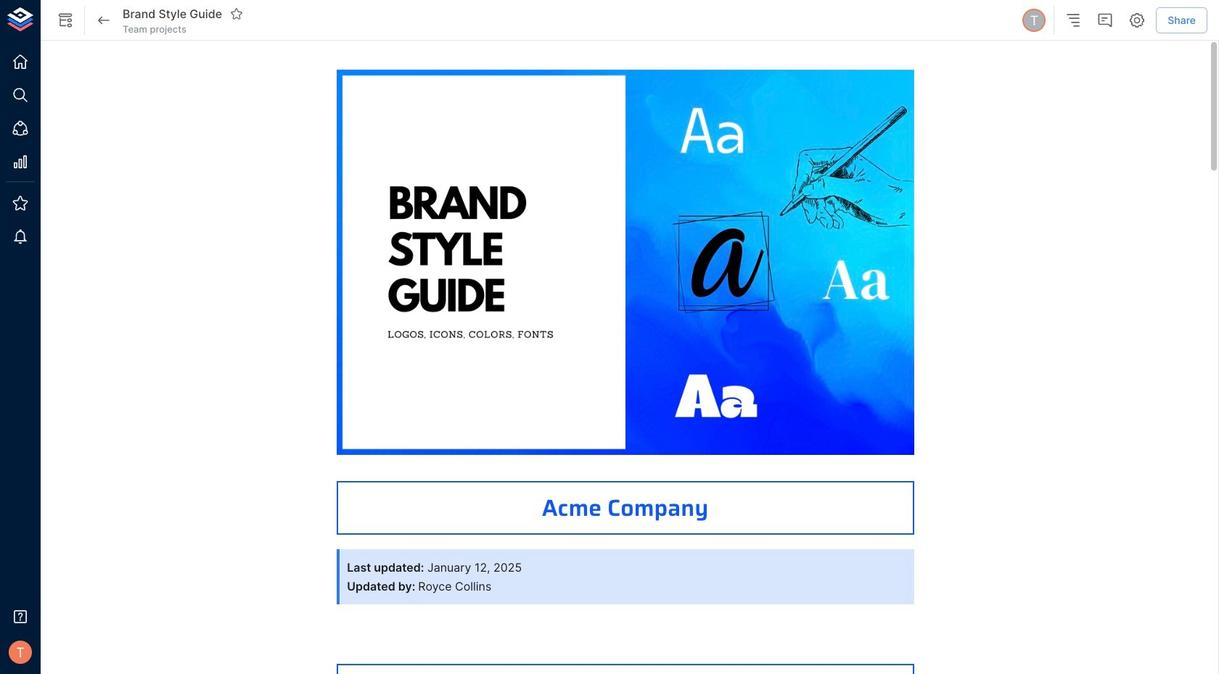 Task type: locate. For each thing, give the bounding box(es) containing it.
comments image
[[1097, 12, 1114, 29]]

go back image
[[95, 12, 112, 29]]

settings image
[[1128, 12, 1146, 29]]



Task type: vqa. For each thing, say whether or not it's contained in the screenshot.
dialog
no



Task type: describe. For each thing, give the bounding box(es) containing it.
favorite image
[[230, 7, 243, 20]]

show wiki image
[[57, 12, 74, 29]]

table of contents image
[[1065, 12, 1082, 29]]



